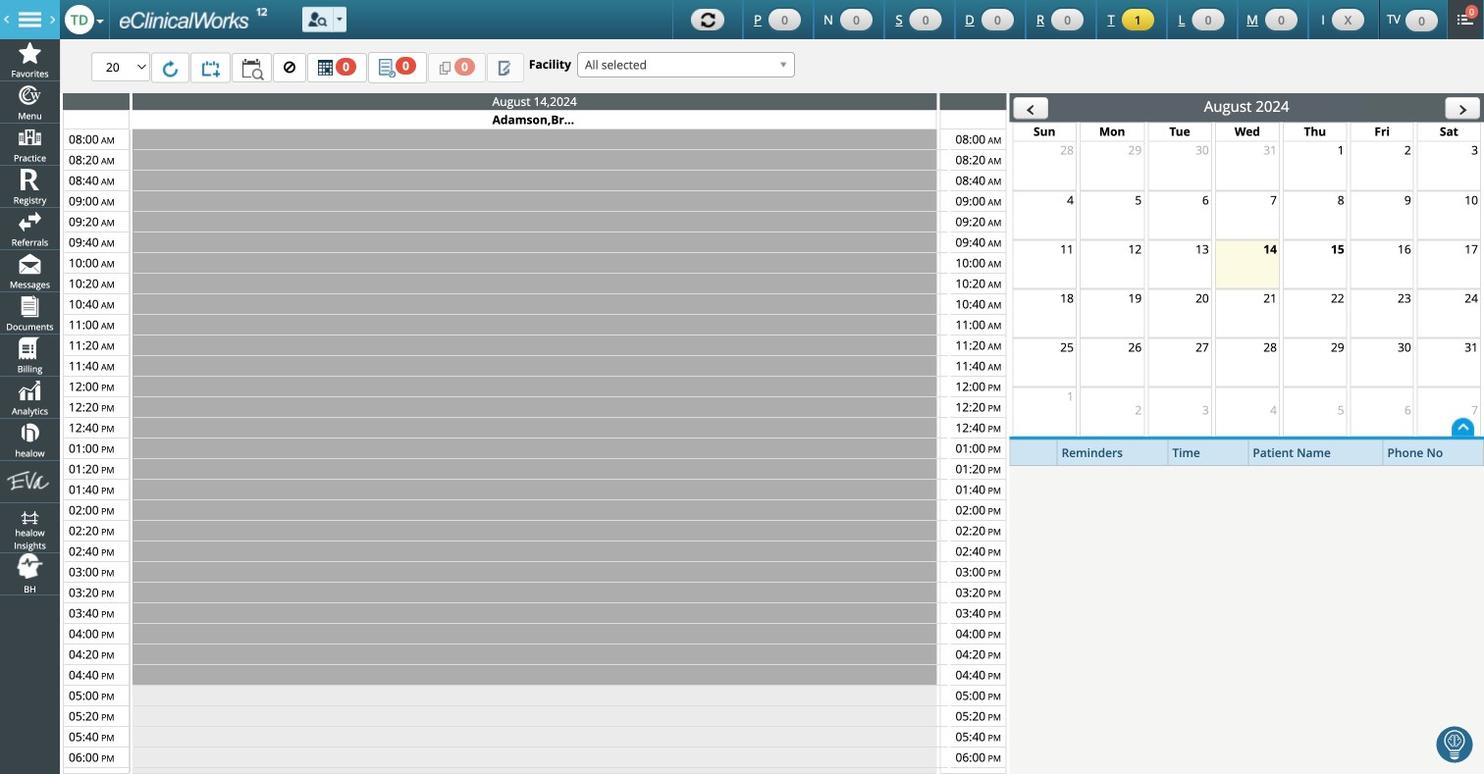 Task type: describe. For each thing, give the bounding box(es) containing it.
right single arrow image
[[1456, 96, 1470, 122]]

copy image
[[439, 60, 452, 76]]

bump list image
[[318, 60, 333, 76]]

appointment search & multiple appointment booking image
[[243, 59, 267, 80]]

paste appointment image
[[498, 60, 510, 76]]



Task type: locate. For each thing, give the bounding box(es) containing it.
block image
[[284, 61, 296, 73]]

rightarrow image
[[4, 16, 10, 25]]

refresh scheduler image
[[162, 60, 179, 77]]

left single arrow image
[[1024, 96, 1038, 122]]

nav image
[[19, 12, 41, 27]]

leftarrow image
[[49, 16, 55, 25]]

single appointment image
[[201, 60, 220, 77]]



